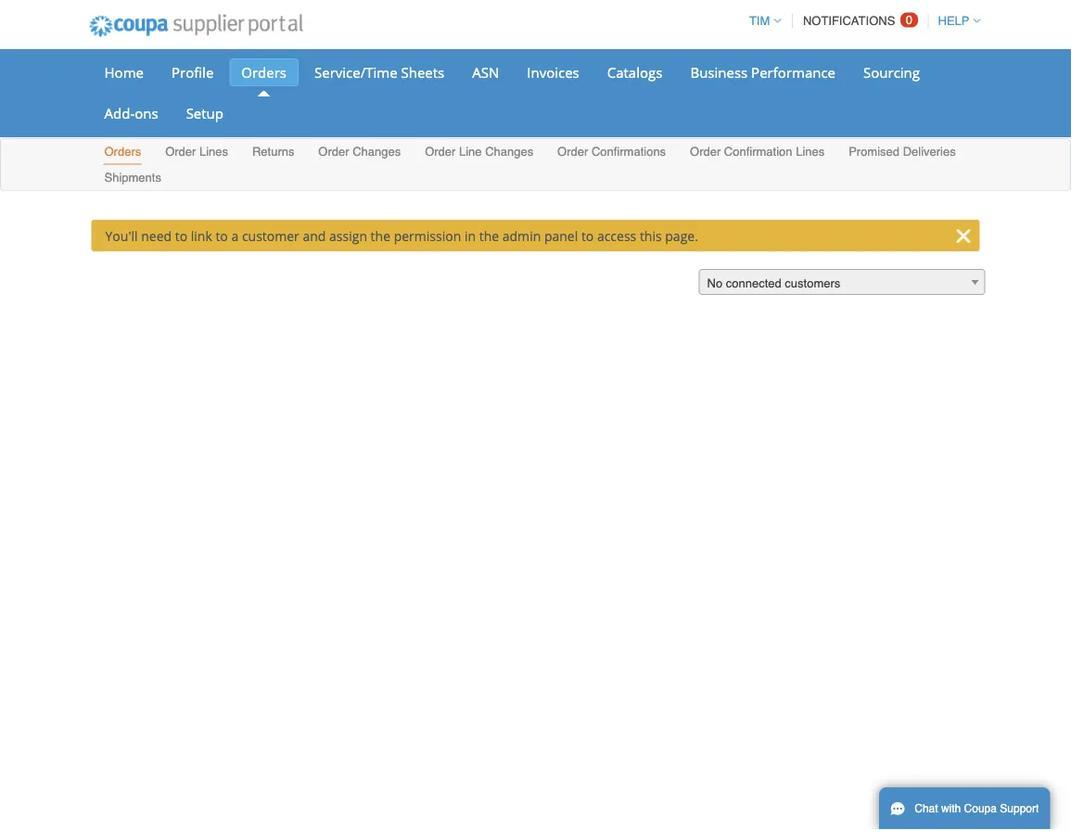 Task type: describe. For each thing, give the bounding box(es) containing it.
invoices link
[[515, 58, 592, 86]]

a
[[231, 227, 239, 244]]

2 to from the left
[[216, 227, 228, 244]]

assign
[[329, 227, 367, 244]]

order for order lines
[[165, 145, 196, 159]]

confirmations
[[592, 145, 666, 159]]

tim link
[[741, 14, 781, 28]]

and
[[303, 227, 326, 244]]

No connected customers field
[[699, 269, 986, 296]]

no connected customers
[[707, 276, 841, 290]]

add-ons
[[104, 103, 158, 122]]

order for order line changes
[[425, 145, 456, 159]]

catalogs
[[607, 63, 663, 82]]

customers
[[785, 276, 841, 290]]

1 the from the left
[[371, 227, 391, 244]]

support
[[1000, 802, 1039, 815]]

admin
[[503, 227, 541, 244]]

2 the from the left
[[479, 227, 499, 244]]

order confirmations
[[558, 145, 666, 159]]

in
[[465, 227, 476, 244]]

with
[[942, 802, 961, 815]]

help
[[938, 14, 970, 28]]

returns
[[252, 145, 294, 159]]

access
[[597, 227, 637, 244]]

business
[[691, 63, 748, 82]]

business performance link
[[679, 58, 848, 86]]

home link
[[92, 58, 156, 86]]

coupa supplier portal image
[[77, 3, 316, 49]]

3 to from the left
[[582, 227, 594, 244]]

setup link
[[174, 99, 236, 127]]

ons
[[135, 103, 158, 122]]

home
[[104, 63, 144, 82]]

order lines link
[[164, 141, 229, 165]]

customer
[[242, 227, 299, 244]]

confirmation
[[724, 145, 793, 159]]

chat with coupa support
[[915, 802, 1039, 815]]

service/time sheets link
[[302, 58, 457, 86]]

service/time
[[314, 63, 398, 82]]

notifications 0
[[803, 13, 913, 28]]

changes inside 'link'
[[353, 145, 401, 159]]

2 lines from the left
[[796, 145, 825, 159]]

shipments
[[104, 170, 161, 184]]

navigation containing notifications 0
[[741, 3, 981, 39]]

you'll
[[105, 227, 138, 244]]

returns link
[[251, 141, 295, 165]]

no
[[707, 276, 723, 290]]

order confirmation lines
[[690, 145, 825, 159]]

you'll need to link to a customer and assign the permission in the admin panel to access this page.
[[105, 227, 698, 244]]

page.
[[665, 227, 698, 244]]

profile link
[[160, 58, 226, 86]]

order changes
[[319, 145, 401, 159]]

add-ons link
[[92, 99, 170, 127]]

asn link
[[460, 58, 511, 86]]

2 changes from the left
[[485, 145, 534, 159]]



Task type: vqa. For each thing, say whether or not it's contained in the screenshot.
Order Lines link
yes



Task type: locate. For each thing, give the bounding box(es) containing it.
coupa
[[964, 802, 997, 815]]

changes right 'line'
[[485, 145, 534, 159]]

0 horizontal spatial orders
[[104, 145, 141, 159]]

1 horizontal spatial to
[[216, 227, 228, 244]]

orders right profile
[[241, 63, 287, 82]]

0 vertical spatial orders link
[[229, 58, 299, 86]]

No connected customers text field
[[700, 270, 985, 296]]

to left a at the left top
[[216, 227, 228, 244]]

connected
[[726, 276, 782, 290]]

order
[[165, 145, 196, 159], [319, 145, 349, 159], [425, 145, 456, 159], [558, 145, 588, 159], [690, 145, 721, 159]]

order down setup link
[[165, 145, 196, 159]]

3 order from the left
[[425, 145, 456, 159]]

to
[[175, 227, 188, 244], [216, 227, 228, 244], [582, 227, 594, 244]]

order left 'line'
[[425, 145, 456, 159]]

1 horizontal spatial orders
[[241, 63, 287, 82]]

asn
[[472, 63, 499, 82]]

1 lines from the left
[[199, 145, 228, 159]]

order left confirmations
[[558, 145, 588, 159]]

1 changes from the left
[[353, 145, 401, 159]]

sheets
[[401, 63, 445, 82]]

the
[[371, 227, 391, 244], [479, 227, 499, 244]]

1 to from the left
[[175, 227, 188, 244]]

setup
[[186, 103, 224, 122]]

notifications
[[803, 14, 895, 28]]

panel
[[544, 227, 578, 244]]

sourcing
[[864, 63, 920, 82]]

performance
[[752, 63, 836, 82]]

order for order changes
[[319, 145, 349, 159]]

add-
[[104, 103, 135, 122]]

orders
[[241, 63, 287, 82], [104, 145, 141, 159]]

lines
[[199, 145, 228, 159], [796, 145, 825, 159]]

lines right confirmation
[[796, 145, 825, 159]]

0 horizontal spatial to
[[175, 227, 188, 244]]

1 horizontal spatial the
[[479, 227, 499, 244]]

this
[[640, 227, 662, 244]]

0 horizontal spatial changes
[[353, 145, 401, 159]]

the right in
[[479, 227, 499, 244]]

lines down setup link
[[199, 145, 228, 159]]

4 order from the left
[[558, 145, 588, 159]]

navigation
[[741, 3, 981, 39]]

0
[[906, 13, 913, 27]]

0 horizontal spatial lines
[[199, 145, 228, 159]]

order right returns
[[319, 145, 349, 159]]

2 horizontal spatial to
[[582, 227, 594, 244]]

promised deliveries
[[849, 145, 956, 159]]

0 vertical spatial orders
[[241, 63, 287, 82]]

orders up shipments
[[104, 145, 141, 159]]

link
[[191, 227, 212, 244]]

1 horizontal spatial orders link
[[229, 58, 299, 86]]

1 horizontal spatial changes
[[485, 145, 534, 159]]

shipments link
[[103, 166, 162, 190]]

0 horizontal spatial the
[[371, 227, 391, 244]]

order changes link
[[318, 141, 402, 165]]

promised deliveries link
[[848, 141, 957, 165]]

changes down service/time sheets link
[[353, 145, 401, 159]]

line
[[459, 145, 482, 159]]

order confirmations link
[[557, 141, 667, 165]]

business performance
[[691, 63, 836, 82]]

changes
[[353, 145, 401, 159], [485, 145, 534, 159]]

orders link up shipments
[[103, 141, 142, 165]]

0 horizontal spatial orders link
[[103, 141, 142, 165]]

order inside 'link'
[[319, 145, 349, 159]]

5 order from the left
[[690, 145, 721, 159]]

order line changes
[[425, 145, 534, 159]]

to left link
[[175, 227, 188, 244]]

1 horizontal spatial lines
[[796, 145, 825, 159]]

1 vertical spatial orders link
[[103, 141, 142, 165]]

promised
[[849, 145, 900, 159]]

invoices
[[527, 63, 580, 82]]

chat with coupa support button
[[879, 788, 1050, 830]]

to right panel
[[582, 227, 594, 244]]

order for order confirmation lines
[[690, 145, 721, 159]]

1 vertical spatial orders
[[104, 145, 141, 159]]

order line changes link
[[424, 141, 535, 165]]

orders link
[[229, 58, 299, 86], [103, 141, 142, 165]]

1 order from the left
[[165, 145, 196, 159]]

catalogs link
[[595, 58, 675, 86]]

order lines
[[165, 145, 228, 159]]

profile
[[172, 63, 214, 82]]

order for order confirmations
[[558, 145, 588, 159]]

chat
[[915, 802, 938, 815]]

tim
[[749, 14, 770, 28]]

order confirmation lines link
[[689, 141, 826, 165]]

sourcing link
[[852, 58, 932, 86]]

service/time sheets
[[314, 63, 445, 82]]

deliveries
[[903, 145, 956, 159]]

2 order from the left
[[319, 145, 349, 159]]

help link
[[930, 14, 981, 28]]

order inside "link"
[[558, 145, 588, 159]]

need
[[141, 227, 172, 244]]

order left confirmation
[[690, 145, 721, 159]]

the right assign
[[371, 227, 391, 244]]

permission
[[394, 227, 461, 244]]

orders link right 'profile' link
[[229, 58, 299, 86]]



